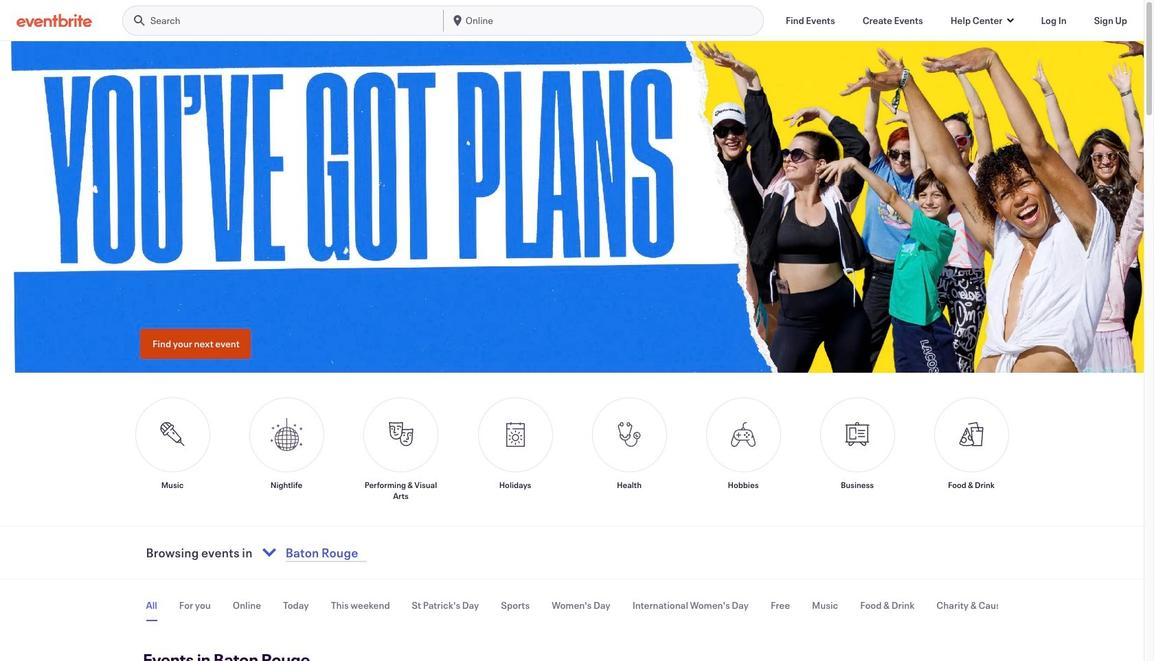 Task type: describe. For each thing, give the bounding box(es) containing it.
find events element
[[786, 13, 835, 27]]

log in element
[[1041, 13, 1067, 27]]

homepage header image
[[0, 41, 1154, 373]]

sign up element
[[1094, 13, 1127, 27]]

eventbrite image
[[16, 13, 92, 27]]



Task type: locate. For each thing, give the bounding box(es) containing it.
None text field
[[281, 536, 457, 569]]

create events element
[[863, 13, 923, 27]]



Task type: vqa. For each thing, say whether or not it's contained in the screenshot.
rates
no



